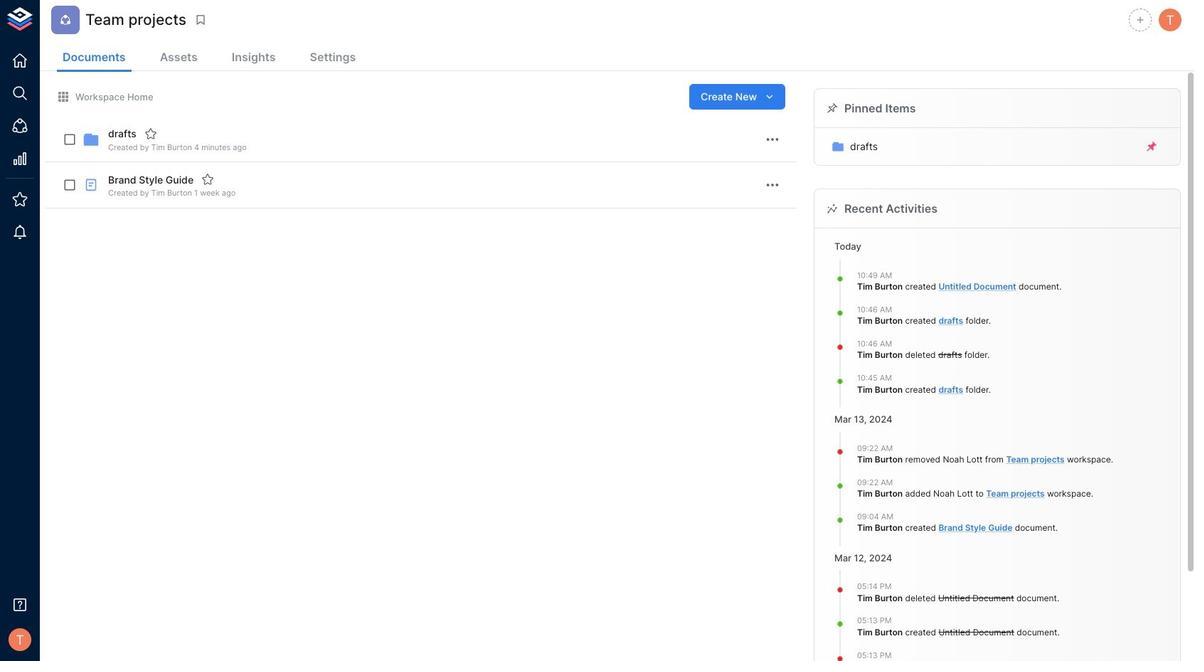 Task type: locate. For each thing, give the bounding box(es) containing it.
bookmark image
[[194, 14, 207, 26]]

favorite image
[[144, 127, 157, 140]]



Task type: describe. For each thing, give the bounding box(es) containing it.
favorite image
[[201, 173, 214, 186]]

unpin image
[[1146, 140, 1158, 153]]



